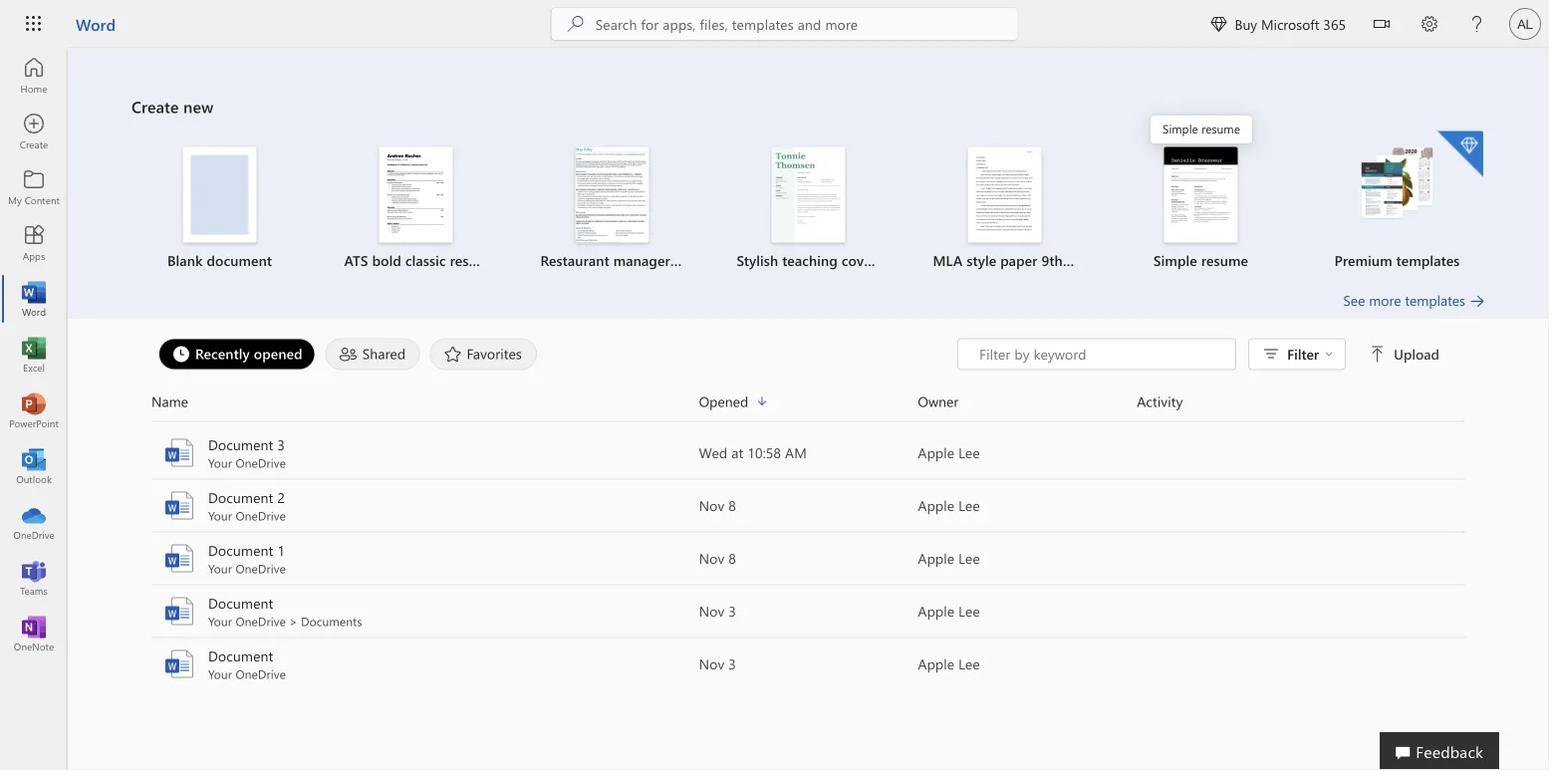Task type: locate. For each thing, give the bounding box(es) containing it.
4 nov from the top
[[699, 655, 725, 673]]

nov 3
[[699, 602, 737, 620], [699, 655, 737, 673]]

word
[[76, 13, 116, 34]]

apple lee
[[918, 444, 981, 462], [918, 496, 981, 515], [918, 549, 981, 568], [918, 602, 981, 620], [918, 655, 981, 673]]

word image down the name
[[163, 437, 195, 469]]

word image for document 3
[[163, 437, 195, 469]]

5 document from the top
[[208, 647, 274, 665]]

edition
[[1067, 251, 1113, 270]]

see more templates button
[[1344, 291, 1486, 310]]

document your onedrive
[[208, 647, 286, 682]]

word image for document
[[163, 596, 195, 627]]

1 vertical spatial nov 8
[[699, 549, 737, 568]]

1 vertical spatial name document cell
[[152, 646, 699, 682]]

apple lee for document 2 your onedrive
[[918, 496, 981, 515]]

shared tab
[[321, 338, 425, 370]]

document left 2
[[208, 488, 274, 507]]

recently opened
[[195, 344, 303, 363]]

4 document from the top
[[208, 594, 274, 613]]

tab list
[[154, 338, 958, 370]]

1 nov 3 from the top
[[699, 602, 737, 620]]

onedrive inside document 1 your onedrive
[[236, 561, 286, 577]]

your down document 2 your onedrive
[[208, 561, 232, 577]]

2 document from the top
[[208, 488, 274, 507]]

1 vertical spatial simple resume
[[1154, 251, 1249, 270]]

at
[[732, 444, 744, 462]]

2 vertical spatial word image
[[163, 648, 195, 680]]

name document cell
[[152, 594, 699, 629], [152, 646, 699, 682]]

create new main content
[[68, 48, 1550, 691]]

0 vertical spatial simple resume
[[1163, 121, 1241, 137]]

restaurant manager resume image
[[576, 147, 649, 243]]

onedrive down 1
[[236, 561, 286, 577]]

templates up see more templates button
[[1397, 251, 1461, 270]]

5 apple from the top
[[918, 655, 955, 673]]

cover
[[842, 251, 877, 270]]

3 document from the top
[[208, 541, 274, 560]]

favorites element
[[430, 338, 537, 370]]

word image inside name document 1 cell
[[163, 543, 195, 575]]

None search field
[[552, 8, 1018, 40]]

2 apple lee from the top
[[918, 496, 981, 515]]

name document 2 cell
[[152, 488, 699, 524]]

simple resume
[[1163, 121, 1241, 137], [1154, 251, 1249, 270]]

document inside 'document your onedrive > documents'
[[208, 594, 274, 613]]

list inside create new main content
[[132, 129, 1486, 291]]

restaurant
[[541, 251, 610, 270]]

document 1 your onedrive
[[208, 541, 286, 577]]

3
[[277, 436, 285, 454], [729, 602, 737, 620], [729, 655, 737, 673]]

templates right more
[[1406, 291, 1466, 310]]

templates
[[1397, 251, 1461, 270], [1406, 291, 1466, 310]]

your up document your onedrive
[[208, 614, 232, 629]]

letter
[[881, 251, 915, 270]]

your up document 1 your onedrive
[[208, 508, 232, 524]]

paper
[[1001, 251, 1038, 270]]

2 8 from the top
[[729, 549, 737, 568]]

2 vertical spatial word image
[[163, 596, 195, 627]]

5 apple lee from the top
[[918, 655, 981, 673]]

powerpoint image
[[24, 401, 44, 421]]

document for document your onedrive > documents
[[208, 594, 274, 613]]

your inside document 1 your onedrive
[[208, 561, 232, 577]]

resume right classic
[[450, 251, 497, 270]]

nov 8
[[699, 496, 737, 515], [699, 549, 737, 568]]

2 onedrive from the top
[[236, 508, 286, 524]]

1 vertical spatial 8
[[729, 549, 737, 568]]

apple
[[918, 444, 955, 462], [918, 496, 955, 515], [918, 549, 955, 568], [918, 602, 955, 620], [918, 655, 955, 673]]

 upload
[[1371, 345, 1440, 363]]

document inside document your onedrive
[[208, 647, 274, 665]]

4 apple from the top
[[918, 602, 955, 620]]

nov 3 for document your onedrive
[[699, 655, 737, 673]]

 button
[[1359, 0, 1406, 51]]

1 word image from the top
[[163, 490, 195, 522]]

2 your from the top
[[208, 508, 232, 524]]

0 vertical spatial nov 8
[[699, 496, 737, 515]]

Filter by keyword text field
[[978, 344, 1226, 364]]

your inside document 2 your onedrive
[[208, 508, 232, 524]]

simple up simple resume 'image'
[[1163, 121, 1199, 137]]

recently opened element
[[158, 338, 316, 370]]

nov 3 for document your onedrive > documents
[[699, 602, 737, 620]]

1 apple lee from the top
[[918, 444, 981, 462]]

4 lee from the top
[[959, 602, 981, 620]]

resume
[[1202, 121, 1241, 137], [450, 251, 497, 270], [675, 251, 722, 270], [1202, 251, 1249, 270]]

1 onedrive from the top
[[236, 455, 286, 471]]

2 lee from the top
[[959, 496, 981, 515]]

documents
[[301, 614, 362, 629]]

home image
[[24, 66, 44, 86]]

mla style paper 9th edition image
[[968, 147, 1042, 243]]

onedrive inside document 2 your onedrive
[[236, 508, 286, 524]]

row containing name
[[152, 390, 1466, 422]]

3 apple from the top
[[918, 549, 955, 568]]

resume up simple resume 'image'
[[1202, 121, 1241, 137]]

nov for document your onedrive > documents
[[699, 602, 725, 620]]

1 vertical spatial word image
[[163, 543, 195, 575]]

onedrive left >
[[236, 614, 286, 629]]

classic
[[406, 251, 446, 270]]

1 vertical spatial word image
[[163, 437, 195, 469]]

row
[[152, 390, 1466, 422]]

0 vertical spatial simple
[[1163, 121, 1199, 137]]

restaurant manager resume
[[541, 251, 722, 270]]

4 your from the top
[[208, 614, 232, 629]]

navigation
[[0, 48, 68, 662]]

premium templates element
[[1312, 131, 1484, 271]]

document inside document 1 your onedrive
[[208, 541, 274, 560]]

apple for document your onedrive
[[918, 655, 955, 673]]

more
[[1370, 291, 1402, 310]]

resume inside tooltip
[[1202, 121, 1241, 137]]

simple resume up simple resume 'image'
[[1163, 121, 1241, 137]]

4 onedrive from the top
[[236, 614, 286, 629]]

opened
[[699, 392, 749, 411]]

list containing blank document
[[132, 129, 1486, 291]]

5 onedrive from the top
[[236, 666, 286, 682]]

9th
[[1042, 251, 1063, 270]]

nov
[[699, 496, 725, 515], [699, 549, 725, 568], [699, 602, 725, 620], [699, 655, 725, 673]]

apple lee for document your onedrive > documents
[[918, 602, 981, 620]]

apple lee for document 1 your onedrive
[[918, 549, 981, 568]]

blank
[[167, 251, 203, 270]]

outlook image
[[24, 457, 44, 476]]

apps image
[[24, 233, 44, 253]]

Search box. Suggestions appear as you type. search field
[[596, 8, 1018, 40]]

your for document 2
[[208, 508, 232, 524]]

5 your from the top
[[208, 666, 232, 682]]

nov 8 for document 2
[[699, 496, 737, 515]]

2 nov 3 from the top
[[699, 655, 737, 673]]

apple for document 2 your onedrive
[[918, 496, 955, 515]]

name
[[152, 392, 188, 411]]

your
[[208, 455, 232, 471], [208, 508, 232, 524], [208, 561, 232, 577], [208, 614, 232, 629], [208, 666, 232, 682]]

onedrive inside 'document your onedrive > documents'
[[236, 614, 286, 629]]

3 your from the top
[[208, 561, 232, 577]]

1 nov from the top
[[699, 496, 725, 515]]

1 vertical spatial 3
[[729, 602, 737, 620]]

create new
[[132, 96, 214, 117]]

2 apple from the top
[[918, 496, 955, 515]]

nov for document 2 your onedrive
[[699, 496, 725, 515]]

document your onedrive > documents
[[208, 594, 362, 629]]

1 8 from the top
[[729, 496, 737, 515]]

0 vertical spatial 8
[[729, 496, 737, 515]]

document inside document 2 your onedrive
[[208, 488, 274, 507]]

2 word image from the top
[[163, 543, 195, 575]]

simple resume inside tooltip
[[1163, 121, 1241, 137]]

1 apple from the top
[[918, 444, 955, 462]]

onedrive up 2
[[236, 455, 286, 471]]

0 vertical spatial nov 3
[[699, 602, 737, 620]]

your inside the document 3 your onedrive
[[208, 455, 232, 471]]

excel image
[[24, 345, 44, 365]]

word image
[[24, 289, 44, 309], [163, 437, 195, 469], [163, 648, 195, 680]]

ats bold classic resume element
[[330, 147, 502, 271]]

nov 8 for document 1
[[699, 549, 737, 568]]

lee
[[959, 444, 981, 462], [959, 496, 981, 515], [959, 549, 981, 568], [959, 602, 981, 620], [959, 655, 981, 673]]

2 nov from the top
[[699, 549, 725, 568]]

onedrive down 'document your onedrive > documents'
[[236, 666, 286, 682]]

document down 'document your onedrive > documents'
[[208, 647, 274, 665]]

favorites tab
[[425, 338, 542, 370]]

name document 3 cell
[[152, 435, 699, 471]]

document
[[208, 436, 274, 454], [208, 488, 274, 507], [208, 541, 274, 560], [208, 594, 274, 613], [208, 647, 274, 665]]

onedrive
[[236, 455, 286, 471], [236, 508, 286, 524], [236, 561, 286, 577], [236, 614, 286, 629], [236, 666, 286, 682]]

your down 'document your onedrive > documents'
[[208, 666, 232, 682]]

4 apple lee from the top
[[918, 602, 981, 620]]

filter
[[1288, 345, 1320, 363]]

1 vertical spatial simple
[[1154, 251, 1198, 270]]

0 vertical spatial 3
[[277, 436, 285, 454]]

word image inside name document 2 cell
[[163, 490, 195, 522]]

activity
[[1138, 392, 1184, 411]]

apple for document 1 your onedrive
[[918, 549, 955, 568]]

onedrive down 2
[[236, 508, 286, 524]]

tab list containing recently opened
[[154, 338, 958, 370]]

3 lee from the top
[[959, 549, 981, 568]]

0 vertical spatial word image
[[163, 490, 195, 522]]

0 vertical spatial name document cell
[[152, 594, 699, 629]]

nov for document 1 your onedrive
[[699, 549, 725, 568]]

word image
[[163, 490, 195, 522], [163, 543, 195, 575], [163, 596, 195, 627]]

word image inside name document 3 cell
[[163, 437, 195, 469]]

1
[[277, 541, 285, 560]]

opened
[[254, 344, 303, 363]]

1 vertical spatial templates
[[1406, 291, 1466, 310]]

document down document 1 your onedrive
[[208, 594, 274, 613]]

1 your from the top
[[208, 455, 232, 471]]

ats bold classic resume
[[344, 251, 497, 270]]

2 name document cell from the top
[[152, 646, 699, 682]]

document up document 2 your onedrive
[[208, 436, 274, 454]]

word image for document 1
[[163, 543, 195, 575]]

document inside the document 3 your onedrive
[[208, 436, 274, 454]]

1 nov 8 from the top
[[699, 496, 737, 515]]

8
[[729, 496, 737, 515], [729, 549, 737, 568]]

simple
[[1163, 121, 1199, 137], [1154, 251, 1198, 270]]

1 vertical spatial nov 3
[[699, 655, 737, 673]]

simple resume down simple resume 'image'
[[1154, 251, 1249, 270]]

name document 1 cell
[[152, 541, 699, 577]]

simple down simple resume 'image'
[[1154, 251, 1198, 270]]

word image left document your onedrive
[[163, 648, 195, 680]]

simple resume element
[[1115, 147, 1288, 271]]

document
[[207, 251, 272, 270]]

1 lee from the top
[[959, 444, 981, 462]]

3 inside the document 3 your onedrive
[[277, 436, 285, 454]]

1 document from the top
[[208, 436, 274, 454]]

list
[[132, 129, 1486, 291]]

your for document 3
[[208, 455, 232, 471]]

3 for document your onedrive > documents
[[729, 602, 737, 620]]

0 vertical spatial templates
[[1397, 251, 1461, 270]]

3 nov from the top
[[699, 602, 725, 620]]

 buy microsoft 365
[[1211, 14, 1347, 33]]

1 name document cell from the top
[[152, 594, 699, 629]]

onedrive inside the document 3 your onedrive
[[236, 455, 286, 471]]

create
[[132, 96, 179, 117]]

mla style paper 9th edition element
[[919, 147, 1113, 271]]

document left 1
[[208, 541, 274, 560]]

2 nov 8 from the top
[[699, 549, 737, 568]]

your up document 2 your onedrive
[[208, 455, 232, 471]]

wed at 10:58 am
[[699, 444, 807, 462]]

microsoft
[[1262, 14, 1320, 33]]

3 apple lee from the top
[[918, 549, 981, 568]]

feedback
[[1417, 741, 1484, 762]]

feedback button
[[1381, 733, 1500, 771]]

5 lee from the top
[[959, 655, 981, 673]]

simple resume inside create new main content
[[1154, 251, 1249, 270]]

3 onedrive from the top
[[236, 561, 286, 577]]

opened button
[[699, 390, 918, 413]]

word image down apps icon
[[24, 289, 44, 309]]

2 vertical spatial 3
[[729, 655, 737, 673]]

3 word image from the top
[[163, 596, 195, 627]]

lee for document your onedrive > documents
[[959, 602, 981, 620]]

premium templates
[[1335, 251, 1461, 270]]

3 for document your onedrive
[[729, 655, 737, 673]]

simple inside create new main content
[[1154, 251, 1198, 270]]



Task type: vqa. For each thing, say whether or not it's contained in the screenshot.


Task type: describe. For each thing, give the bounding box(es) containing it.
stylish teaching cover letter element
[[723, 147, 915, 271]]

name button
[[152, 390, 699, 413]]

apple lee for document your onedrive
[[918, 655, 981, 673]]

document for document 3 your onedrive
[[208, 436, 274, 454]]

recently opened tab
[[154, 338, 321, 370]]

document for document 2 your onedrive
[[208, 488, 274, 507]]

resume right manager
[[675, 251, 722, 270]]

mla style paper 9th edition
[[933, 251, 1113, 270]]

premium templates diamond image
[[1438, 131, 1484, 177]]

create image
[[24, 122, 44, 142]]

see more templates
[[1344, 291, 1466, 310]]

al
[[1518, 16, 1534, 31]]

8 for 1
[[729, 549, 737, 568]]

stylish teaching cover letter
[[737, 251, 915, 270]]

stylish teaching cover letter image
[[772, 147, 846, 243]]

am
[[786, 444, 807, 462]]

wed
[[699, 444, 728, 462]]

apple lee for document 3 your onedrive
[[918, 444, 981, 462]]

word image for document
[[163, 648, 195, 680]]

word banner
[[0, 0, 1550, 51]]

row inside create new main content
[[152, 390, 1466, 422]]

document 3 your onedrive
[[208, 436, 286, 471]]

ats bold classic resume image
[[379, 147, 453, 243]]

apple for document 3 your onedrive
[[918, 444, 955, 462]]

10:58
[[748, 444, 782, 462]]

manager
[[614, 251, 671, 270]]

al button
[[1502, 0, 1550, 48]]

displaying 5 out of 8 files. status
[[958, 338, 1444, 370]]

tab list inside create new main content
[[154, 338, 958, 370]]

mla
[[933, 251, 963, 270]]

see
[[1344, 291, 1366, 310]]

premium templates image
[[1361, 147, 1435, 221]]

resume down simple resume 'image'
[[1202, 251, 1249, 270]]

>
[[289, 614, 298, 629]]

owner
[[918, 392, 959, 411]]

buy
[[1235, 14, 1258, 33]]

onenote image
[[24, 624, 44, 644]]

owner button
[[918, 390, 1138, 413]]

teaching
[[783, 251, 838, 270]]

upload
[[1395, 345, 1440, 363]]

your inside document your onedrive
[[208, 666, 232, 682]]


[[1326, 350, 1334, 358]]

document for document 1 your onedrive
[[208, 541, 274, 560]]


[[1211, 16, 1227, 32]]

templates inside button
[[1406, 291, 1466, 310]]

new
[[183, 96, 214, 117]]

onedrive inside document your onedrive
[[236, 666, 286, 682]]

style
[[967, 251, 997, 270]]

teams image
[[24, 568, 44, 588]]

your inside 'document your onedrive > documents'
[[208, 614, 232, 629]]

my content image
[[24, 177, 44, 197]]

365
[[1324, 14, 1347, 33]]

document 2 your onedrive
[[208, 488, 286, 524]]


[[1375, 16, 1391, 32]]

shared
[[363, 344, 406, 363]]

lee for document 3 your onedrive
[[959, 444, 981, 462]]

simple inside tooltip
[[1163, 121, 1199, 137]]

onedrive for 3
[[236, 455, 286, 471]]

word image for document 2
[[163, 490, 195, 522]]

onedrive for 2
[[236, 508, 286, 524]]

restaurant manager resume element
[[526, 147, 722, 271]]

blank document element
[[134, 147, 306, 271]]

lee for document your onedrive
[[959, 655, 981, 673]]

onedrive for 1
[[236, 561, 286, 577]]

shared element
[[326, 338, 420, 370]]

simple resume image
[[1165, 147, 1239, 243]]

activity, column 4 of 4 column header
[[1138, 390, 1466, 413]]

recently
[[195, 344, 250, 363]]

lee for document 2 your onedrive
[[959, 496, 981, 515]]

2
[[277, 488, 285, 507]]

0 vertical spatial word image
[[24, 289, 44, 309]]

ats
[[344, 251, 368, 270]]

blank document
[[167, 251, 272, 270]]

apple for document your onedrive > documents
[[918, 602, 955, 620]]

8 for 2
[[729, 496, 737, 515]]

lee for document 1 your onedrive
[[959, 549, 981, 568]]

favorites
[[467, 344, 522, 363]]

simple resume tooltip
[[1151, 116, 1253, 144]]

onedrive image
[[24, 512, 44, 532]]

filter 
[[1288, 345, 1334, 363]]

templates inside 'element'
[[1397, 251, 1461, 270]]

nov for document your onedrive
[[699, 655, 725, 673]]


[[1371, 346, 1387, 362]]

your for document 1
[[208, 561, 232, 577]]

bold
[[372, 251, 402, 270]]

document for document your onedrive
[[208, 647, 274, 665]]

premium
[[1335, 251, 1393, 270]]

stylish
[[737, 251, 779, 270]]



